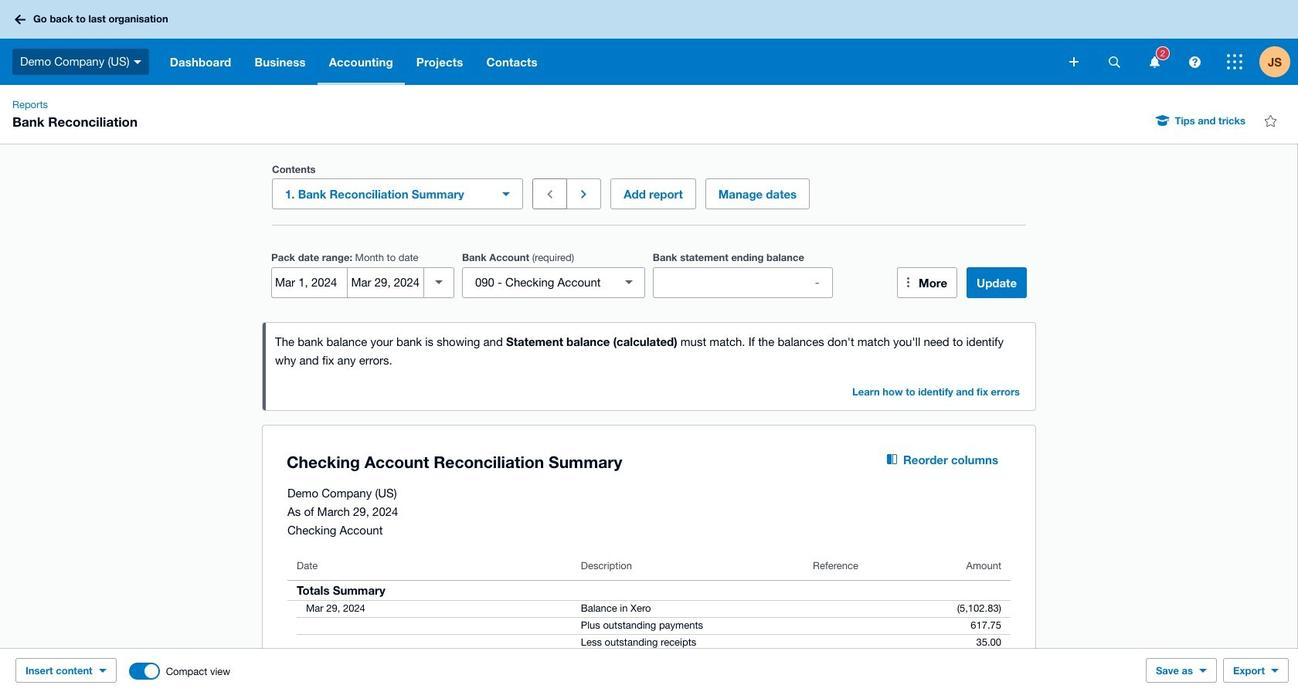 Task type: vqa. For each thing, say whether or not it's contained in the screenshot.
the Report title field
yes



Task type: locate. For each thing, give the bounding box(es) containing it.
banner
[[0, 0, 1298, 85]]

090 - Checking Account text field
[[463, 268, 616, 297]]

add to favourites image
[[1255, 105, 1286, 136]]

Select end date field
[[348, 268, 423, 297]]

None field
[[462, 267, 645, 298]]

2 horizontal spatial svg image
[[1227, 54, 1242, 70]]

svg image
[[15, 14, 25, 24], [1108, 56, 1120, 68], [1149, 56, 1159, 68], [1069, 57, 1079, 66]]

status
[[263, 323, 1035, 410]]

svg image
[[1227, 54, 1242, 70], [1189, 56, 1200, 68], [133, 60, 141, 64]]

Bank statement ending balance number field
[[654, 268, 832, 297]]



Task type: describe. For each thing, give the bounding box(es) containing it.
1 horizontal spatial svg image
[[1189, 56, 1200, 68]]

Select start date field
[[272, 268, 347, 297]]

0 horizontal spatial svg image
[[133, 60, 141, 64]]

open image
[[613, 267, 644, 298]]

list of convenience dates image
[[423, 267, 454, 298]]

Report title field
[[283, 445, 850, 480]]

report output element
[[287, 552, 1011, 692]]



